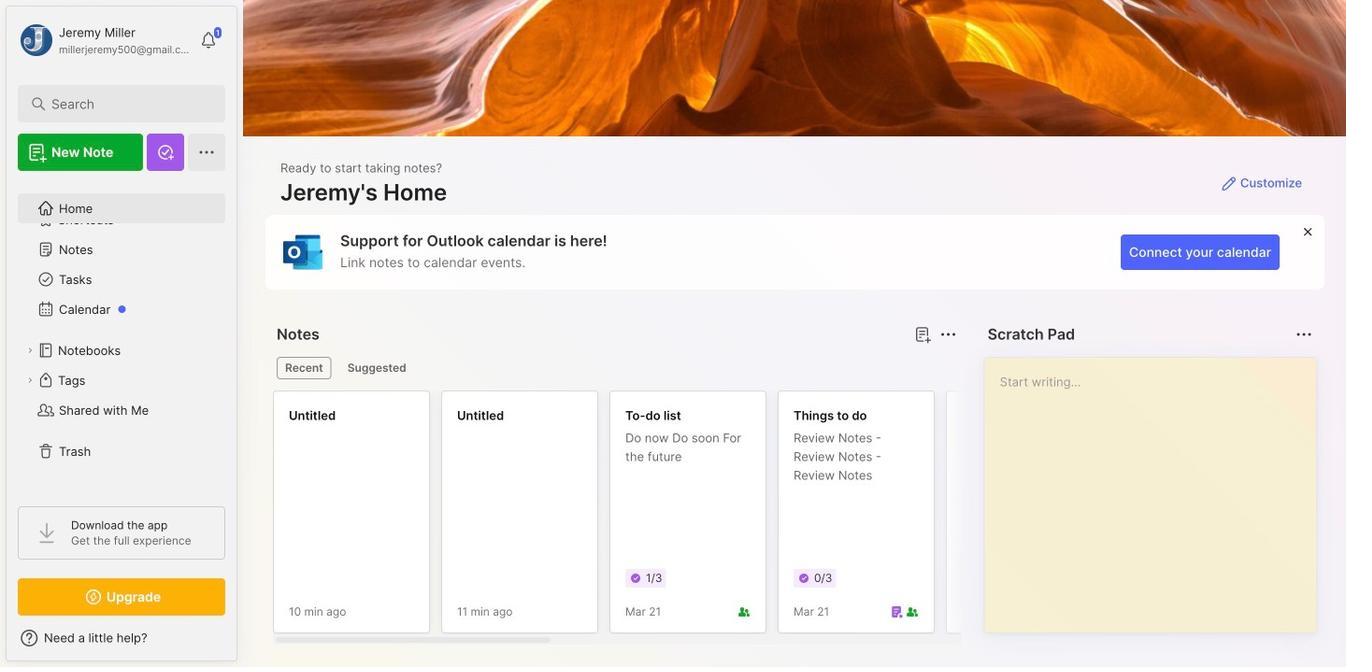 Task type: vqa. For each thing, say whether or not it's contained in the screenshot.
tree within the Main element
yes



Task type: describe. For each thing, give the bounding box(es) containing it.
none search field inside main element
[[51, 93, 201, 115]]

main element
[[0, 0, 243, 668]]

WHAT'S NEW field
[[7, 624, 237, 654]]

Start writing… text field
[[1000, 358, 1316, 618]]

click to collapse image
[[236, 633, 250, 656]]



Task type: locate. For each thing, give the bounding box(es) containing it.
Account field
[[18, 22, 191, 59]]

tree inside main element
[[7, 182, 237, 490]]

expand tags image
[[24, 375, 36, 386]]

1 horizontal spatial tab
[[339, 357, 415, 380]]

1 tab from the left
[[277, 357, 332, 380]]

tree
[[7, 182, 237, 490]]

Search text field
[[51, 95, 201, 113]]

tab list
[[277, 357, 955, 380]]

row group
[[273, 391, 1347, 645]]

2 tab from the left
[[339, 357, 415, 380]]

None search field
[[51, 93, 201, 115]]

0 horizontal spatial tab
[[277, 357, 332, 380]]

tab
[[277, 357, 332, 380], [339, 357, 415, 380]]

expand notebooks image
[[24, 345, 36, 356]]



